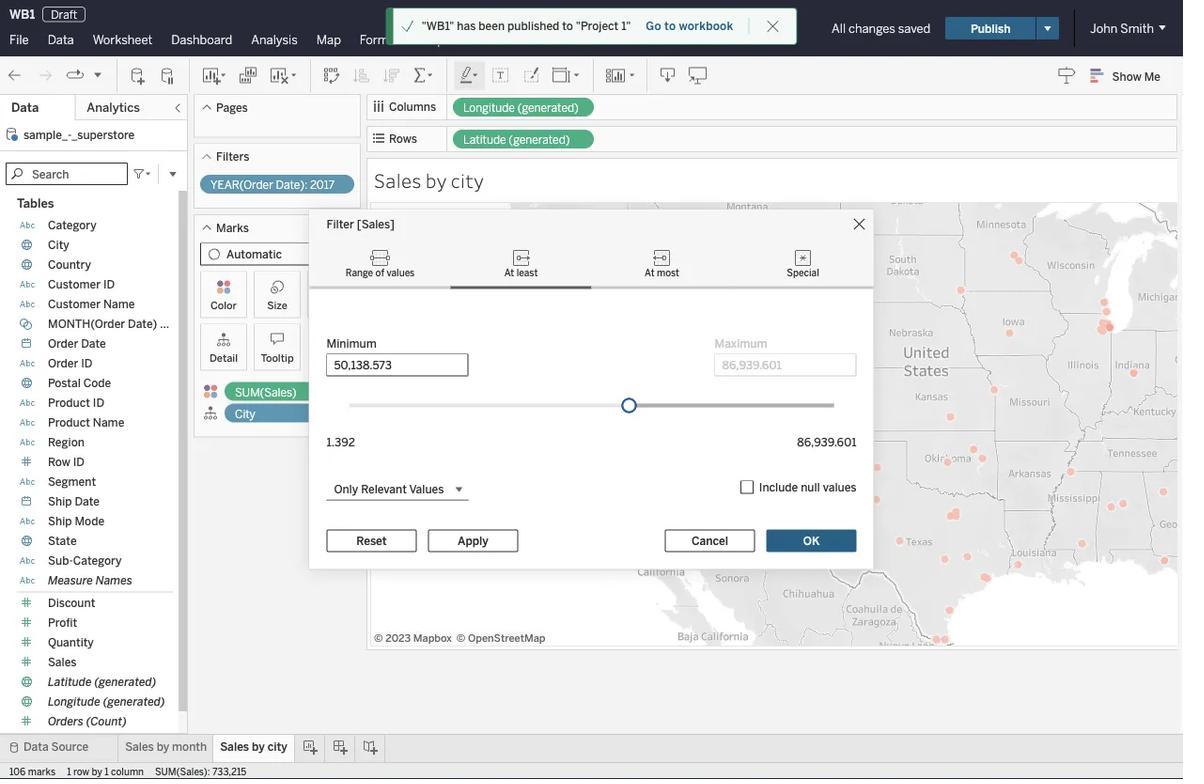 Task type: vqa. For each thing, say whether or not it's contained in the screenshot.
Marks
yes



Task type: describe. For each thing, give the bounding box(es) containing it.
pause auto updates image
[[159, 66, 178, 85]]

sort ascending image
[[353, 66, 371, 85]]

size
[[267, 299, 288, 312]]

analysis
[[251, 32, 298, 47]]

null
[[801, 480, 821, 494]]

fit image
[[552, 66, 582, 85]]

columns
[[389, 100, 436, 114]]

redo image
[[36, 66, 55, 85]]

product for product name
[[48, 416, 90, 430]]

order for order id
[[48, 357, 78, 370]]

john
[[1091, 21, 1118, 36]]

"wb1"
[[422, 19, 455, 33]]

swap rows and columns image
[[323, 66, 341, 85]]

only relevant values
[[334, 483, 444, 496]]

row
[[48, 456, 70, 469]]

john smith
[[1091, 21, 1155, 36]]

2017
[[310, 178, 335, 192]]

filters
[[216, 150, 250, 164]]

cancel
[[692, 534, 729, 548]]

by right month at the left of the page
[[252, 740, 265, 754]]

Maximum text field
[[715, 354, 857, 377]]

sub-
[[48, 554, 73, 568]]

data guide image
[[1058, 66, 1077, 85]]

replay animation image
[[66, 66, 85, 85]]

order date
[[48, 337, 106, 351]]

by left month at the left of the page
[[157, 740, 169, 754]]

code
[[83, 377, 111, 390]]

special
[[787, 267, 820, 278]]

download image
[[659, 66, 678, 85]]

1.392
[[327, 436, 355, 449]]

only
[[334, 483, 358, 496]]

color
[[211, 299, 237, 312]]

include null values
[[760, 480, 857, 494]]

draft
[[51, 7, 77, 21]]

2023
[[386, 632, 411, 645]]

file
[[9, 32, 29, 47]]

customer for customer name
[[48, 298, 101, 311]]

1"
[[622, 19, 631, 33]]

measure for measure names
[[48, 574, 93, 588]]

been
[[479, 19, 505, 33]]

© openstreetmap link
[[457, 632, 546, 645]]

sort descending image
[[383, 66, 401, 85]]

show mark labels image
[[492, 66, 511, 85]]

sample_-_superstore
[[24, 128, 135, 142]]

range of values
[[346, 267, 415, 278]]

profit
[[48, 616, 77, 630]]

0 horizontal spatial longitude (generated)
[[48, 695, 165, 709]]

to inside alert
[[563, 19, 574, 33]]

mapbox
[[413, 632, 452, 645]]

date for ship date
[[75, 495, 100, 509]]

106 marks
[[9, 766, 56, 778]]

values for include null values
[[823, 480, 857, 494]]

openstreetmap
[[468, 632, 546, 645]]

orders
[[48, 715, 83, 729]]

Minimum text field
[[327, 354, 469, 377]]

product for product id
[[48, 396, 90, 410]]

sales down quantity
[[48, 656, 77, 669]]

new data source image
[[129, 66, 148, 85]]

date):
[[276, 178, 308, 192]]

reset
[[357, 534, 387, 548]]

marks
[[216, 221, 249, 235]]

changes
[[849, 21, 896, 36]]

© 2023 mapbox © openstreetmap
[[374, 632, 546, 645]]

1 vertical spatial values
[[95, 735, 130, 748]]

clear sheet image
[[269, 66, 299, 85]]

least
[[517, 267, 538, 278]]

mode
[[75, 515, 104, 528]]

sales up 733,215
[[220, 740, 249, 754]]

discount
[[48, 597, 95, 610]]

totals image
[[413, 66, 435, 85]]

filter [sales]
[[327, 217, 395, 231]]

postal
[[48, 377, 81, 390]]

column
[[111, 766, 144, 778]]

marks. press enter to open the view data window.. use arrow keys to navigate data visualization elements. image
[[370, 202, 1184, 647]]

(count)
[[86, 715, 127, 729]]

ship for ship mode
[[48, 515, 72, 528]]

most
[[657, 267, 680, 278]]

country
[[48, 258, 91, 272]]

ok button
[[767, 530, 857, 552]]

1 vertical spatial longitude
[[48, 695, 100, 709]]

1 vertical spatial latitude
[[48, 676, 92, 689]]

minimum
[[327, 337, 377, 351]]

all
[[832, 21, 846, 36]]

customer id
[[48, 278, 115, 291]]

detail
[[210, 352, 238, 364]]

quantity
[[48, 636, 94, 650]]

smith
[[1121, 21, 1155, 36]]

only relevant values button
[[327, 478, 469, 501]]

order for order date
[[48, 337, 78, 351]]

help
[[419, 32, 445, 47]]

worksheet
[[93, 32, 153, 47]]

apply button
[[428, 530, 519, 552]]

range
[[346, 267, 373, 278]]

all changes saved
[[832, 21, 931, 36]]

© 2023 mapbox link
[[374, 632, 452, 645]]

include
[[760, 480, 799, 494]]

success image
[[401, 20, 414, 33]]

customer for customer id
[[48, 278, 101, 291]]

2 © from the left
[[457, 632, 466, 645]]

open and edit this workbook in tableau desktop image
[[689, 66, 708, 85]]

highlight image
[[459, 66, 480, 85]]

region
[[48, 436, 85, 449]]

pages
[[216, 101, 248, 114]]

month(order date) set
[[48, 317, 178, 331]]

product name
[[48, 416, 124, 430]]

rows
[[389, 132, 417, 146]]

measure values
[[48, 735, 130, 748]]



Task type: locate. For each thing, give the bounding box(es) containing it.
0 vertical spatial customer
[[48, 278, 101, 291]]

to left "project
[[563, 19, 574, 33]]

measure down orders on the bottom left of the page
[[48, 735, 93, 748]]

measure down sub- on the bottom of the page
[[48, 574, 93, 588]]

tooltip
[[261, 352, 294, 364]]

by
[[426, 167, 447, 193], [157, 740, 169, 754], [252, 740, 265, 754], [92, 766, 102, 778]]

ship up the state
[[48, 515, 72, 528]]

0 horizontal spatial city
[[268, 740, 288, 754]]

at left most
[[645, 267, 655, 278]]

by down columns
[[426, 167, 447, 193]]

format workbook image
[[522, 66, 541, 85]]

city
[[48, 238, 69, 252], [235, 407, 256, 421]]

row
[[73, 766, 90, 778]]

0 vertical spatial name
[[103, 298, 135, 311]]

1 vertical spatial data
[[11, 100, 39, 115]]

product up region
[[48, 416, 90, 430]]

1 horizontal spatial city
[[235, 407, 256, 421]]

1 vertical spatial date
[[75, 495, 100, 509]]

0 vertical spatial city
[[451, 167, 484, 193]]

id right row
[[73, 456, 85, 469]]

date for order date
[[81, 337, 106, 351]]

0 vertical spatial sales by city
[[374, 167, 484, 193]]

1 left row
[[67, 766, 71, 778]]

latitude (generated)
[[464, 133, 570, 147], [48, 676, 156, 689]]

sales up the column
[[125, 740, 154, 754]]

name for product name
[[93, 416, 124, 430]]

name
[[103, 298, 135, 311], [93, 416, 124, 430]]

data
[[48, 32, 74, 47], [11, 100, 39, 115], [24, 740, 49, 754]]

©
[[374, 632, 383, 645], [457, 632, 466, 645]]

(generated)
[[518, 101, 579, 115], [509, 133, 570, 147], [94, 676, 156, 689], [103, 695, 165, 709]]

quantitative tabs tab list
[[310, 238, 874, 289]]

Search text field
[[6, 163, 128, 185]]

1 horizontal spatial longitude (generated)
[[464, 101, 579, 115]]

"wb1" has been published to "project 1" alert
[[422, 18, 631, 35]]

1 ship from the top
[[48, 495, 72, 509]]

86,939.601
[[798, 436, 857, 449]]

product down postal
[[48, 396, 90, 410]]

0 vertical spatial latitude (generated)
[[464, 133, 570, 147]]

1 vertical spatial name
[[93, 416, 124, 430]]

106
[[9, 766, 26, 778]]

ship for ship date
[[48, 495, 72, 509]]

go to workbook link
[[645, 18, 735, 34]]

has
[[457, 19, 476, 33]]

postal code
[[48, 377, 111, 390]]

latitude
[[464, 133, 506, 147], [48, 676, 92, 689]]

zoom in (double-click) image
[[383, 254, 403, 275]]

data source
[[24, 740, 89, 754]]

1 vertical spatial category
[[73, 554, 122, 568]]

duplicate image
[[239, 66, 258, 85]]

1 vertical spatial sales by city
[[220, 740, 288, 754]]

id up the postal code
[[81, 357, 93, 370]]

format
[[360, 32, 400, 47]]

order id
[[48, 357, 93, 370]]

data down draft
[[48, 32, 74, 47]]

at for at least
[[505, 267, 515, 278]]

show me button
[[1083, 61, 1178, 90]]

1 horizontal spatial 1
[[105, 766, 109, 778]]

measure names
[[48, 574, 132, 588]]

0 horizontal spatial to
[[563, 19, 574, 33]]

2 order from the top
[[48, 357, 78, 370]]

sales down rows
[[374, 167, 422, 193]]

set
[[160, 317, 178, 331]]

values right relevant
[[409, 483, 444, 496]]

1 vertical spatial city
[[235, 407, 256, 421]]

0 vertical spatial measure
[[48, 574, 93, 588]]

1 vertical spatial order
[[48, 357, 78, 370]]

relevant
[[361, 483, 407, 496]]

segment
[[48, 475, 96, 489]]

longitude (generated)
[[464, 101, 579, 115], [48, 695, 165, 709]]

ok
[[804, 534, 820, 548]]

1 vertical spatial latitude (generated)
[[48, 676, 156, 689]]

0 horizontal spatial 1
[[67, 766, 71, 778]]

1 1 from the left
[[67, 766, 71, 778]]

maximum
[[715, 337, 768, 351]]

longitude (generated) down format workbook image
[[464, 101, 579, 115]]

1 horizontal spatial to
[[665, 19, 676, 33]]

filter
[[327, 217, 354, 231]]

ship date
[[48, 495, 100, 509]]

show/hide cards image
[[606, 66, 636, 85]]

orders (count)
[[48, 715, 127, 729]]

0 vertical spatial longitude (generated)
[[464, 101, 579, 115]]

map
[[317, 32, 341, 47]]

id for product id
[[93, 396, 104, 410]]

zoom out (shift+double-click) image
[[383, 275, 403, 295]]

date down month(order
[[81, 337, 106, 351]]

0 horizontal spatial longitude
[[48, 695, 100, 709]]

1 horizontal spatial latitude (generated)
[[464, 133, 570, 147]]

1 horizontal spatial values
[[409, 483, 444, 496]]

state
[[48, 535, 77, 548]]

product id
[[48, 396, 104, 410]]

2 1 from the left
[[105, 766, 109, 778]]

733,215
[[213, 766, 247, 778]]

measure for measure values
[[48, 735, 93, 748]]

0 horizontal spatial latitude
[[48, 676, 92, 689]]

city up country at the left of page
[[48, 238, 69, 252]]

month(order
[[48, 317, 125, 331]]

name down 'product id'
[[93, 416, 124, 430]]

0 horizontal spatial values
[[95, 735, 130, 748]]

longitude down show mark labels image at the top left of page
[[464, 101, 515, 115]]

latitude (generated) down format workbook image
[[464, 133, 570, 147]]

0 vertical spatial order
[[48, 337, 78, 351]]

0 vertical spatial city
[[48, 238, 69, 252]]

1 vertical spatial customer
[[48, 298, 101, 311]]

id down code
[[93, 396, 104, 410]]

1 horizontal spatial longitude
[[464, 101, 515, 115]]

category up country at the left of page
[[48, 219, 97, 232]]

at for at most
[[645, 267, 655, 278]]

1 vertical spatial ship
[[48, 515, 72, 528]]

_superstore
[[72, 128, 135, 142]]

collapse image
[[172, 102, 183, 114]]

values right null
[[823, 480, 857, 494]]

names
[[96, 574, 132, 588]]

latitude down the highlight icon
[[464, 133, 506, 147]]

ship down segment
[[48, 495, 72, 509]]

1 vertical spatial measure
[[48, 735, 93, 748]]

values right of
[[387, 267, 415, 278]]

map element
[[370, 202, 1184, 646]]

customer name
[[48, 298, 135, 311]]

1 measure from the top
[[48, 574, 93, 588]]

2 at from the left
[[645, 267, 655, 278]]

at
[[505, 267, 515, 278], [645, 267, 655, 278]]

order up postal
[[48, 357, 78, 370]]

0 horizontal spatial latitude (generated)
[[48, 676, 156, 689]]

data up 106 marks
[[24, 740, 49, 754]]

publish
[[971, 21, 1011, 35]]

sample_-
[[24, 128, 72, 142]]

latitude down quantity
[[48, 676, 92, 689]]

2 product from the top
[[48, 416, 90, 430]]

1 horizontal spatial latitude
[[464, 133, 506, 147]]

0 vertical spatial category
[[48, 219, 97, 232]]

0 vertical spatial ship
[[48, 495, 72, 509]]

longitude
[[464, 101, 515, 115], [48, 695, 100, 709]]

0 vertical spatial date
[[81, 337, 106, 351]]

to
[[563, 19, 574, 33], [665, 19, 676, 33]]

1 left the column
[[105, 766, 109, 778]]

0 horizontal spatial city
[[48, 238, 69, 252]]

zoom home image
[[383, 295, 403, 316]]

tables
[[17, 196, 54, 211]]

wb1
[[9, 7, 35, 22]]

1 to from the left
[[563, 19, 574, 33]]

analytics
[[87, 100, 140, 115]]

0 vertical spatial data
[[48, 32, 74, 47]]

1 at from the left
[[505, 267, 515, 278]]

© left 2023
[[374, 632, 383, 645]]

dashboard
[[171, 32, 232, 47]]

customer down country at the left of page
[[48, 278, 101, 291]]

id for row id
[[73, 456, 85, 469]]

1 product from the top
[[48, 396, 90, 410]]

1 vertical spatial values
[[823, 480, 857, 494]]

city down sum(sales)
[[235, 407, 256, 421]]

at most
[[645, 267, 680, 278]]

0 vertical spatial values
[[409, 483, 444, 496]]

sum(sales)
[[235, 386, 297, 399]]

2 ship from the top
[[48, 515, 72, 528]]

0 vertical spatial latitude
[[464, 133, 506, 147]]

0 horizontal spatial sales by city
[[220, 740, 288, 754]]

year(order date): 2017
[[211, 178, 335, 192]]

1 horizontal spatial at
[[645, 267, 655, 278]]

"wb1" has been published to "project 1"
[[422, 19, 631, 33]]

1 vertical spatial city
[[268, 740, 288, 754]]

sum(sales):
[[155, 766, 210, 778]]

cancel button
[[665, 530, 756, 552]]

2 to from the left
[[665, 19, 676, 33]]

values for range of values
[[387, 267, 415, 278]]

2 measure from the top
[[48, 735, 93, 748]]

filter [sales] dialog
[[310, 210, 874, 569]]

customer
[[48, 278, 101, 291], [48, 298, 101, 311]]

1 order from the top
[[48, 337, 78, 351]]

2 vertical spatial data
[[24, 740, 49, 754]]

1 vertical spatial product
[[48, 416, 90, 430]]

0 horizontal spatial values
[[387, 267, 415, 278]]

source
[[51, 740, 89, 754]]

© right 'mapbox'
[[457, 632, 466, 645]]

sales
[[374, 167, 422, 193], [48, 656, 77, 669], [125, 740, 154, 754], [220, 740, 249, 754]]

undo image
[[6, 66, 24, 85]]

latitude (generated) up (count)
[[48, 676, 156, 689]]

id for order id
[[81, 357, 93, 370]]

values down (count)
[[95, 735, 130, 748]]

category up measure names
[[73, 554, 122, 568]]

at left 'least'
[[505, 267, 515, 278]]

1 horizontal spatial ©
[[457, 632, 466, 645]]

show
[[1113, 69, 1142, 83]]

1 © from the left
[[374, 632, 383, 645]]

data down undo image
[[11, 100, 39, 115]]

date
[[81, 337, 106, 351], [75, 495, 100, 509]]

longitude (generated) up (count)
[[48, 695, 165, 709]]

date up mode
[[75, 495, 100, 509]]

[sales]
[[357, 217, 395, 231]]

order up order id on the left of page
[[48, 337, 78, 351]]

1 horizontal spatial values
[[823, 480, 857, 494]]

0 vertical spatial longitude
[[464, 101, 515, 115]]

name for customer name
[[103, 298, 135, 311]]

show me
[[1113, 69, 1161, 83]]

new worksheet image
[[201, 66, 228, 85]]

ship
[[48, 495, 72, 509], [48, 515, 72, 528]]

0 horizontal spatial at
[[505, 267, 515, 278]]

at least
[[505, 267, 538, 278]]

by right row
[[92, 766, 102, 778]]

"project
[[576, 19, 619, 33]]

0 vertical spatial values
[[387, 267, 415, 278]]

2 customer from the top
[[48, 298, 101, 311]]

1 horizontal spatial sales by city
[[374, 167, 484, 193]]

sales by city up 733,215
[[220, 740, 288, 754]]

id for customer id
[[103, 278, 115, 291]]

0 horizontal spatial ©
[[374, 632, 383, 645]]

1 customer from the top
[[48, 278, 101, 291]]

longitude up orders on the bottom left of the page
[[48, 695, 100, 709]]

go to workbook
[[646, 19, 734, 33]]

1 horizontal spatial city
[[451, 167, 484, 193]]

values inside quantitative tabs tab list
[[387, 267, 415, 278]]

sales by city down rows
[[374, 167, 484, 193]]

1 vertical spatial longitude (generated)
[[48, 695, 165, 709]]

id up customer name
[[103, 278, 115, 291]]

category
[[48, 219, 97, 232], [73, 554, 122, 568]]

values inside popup button
[[409, 483, 444, 496]]

replay animation image
[[92, 69, 103, 80]]

of
[[376, 267, 385, 278]]

me
[[1145, 69, 1161, 83]]

1 row by 1 column
[[67, 766, 144, 778]]

0 vertical spatial product
[[48, 396, 90, 410]]

to right go
[[665, 19, 676, 33]]

name up month(order date) set in the left top of the page
[[103, 298, 135, 311]]

sales by month
[[125, 740, 207, 754]]

customer down customer id
[[48, 298, 101, 311]]



